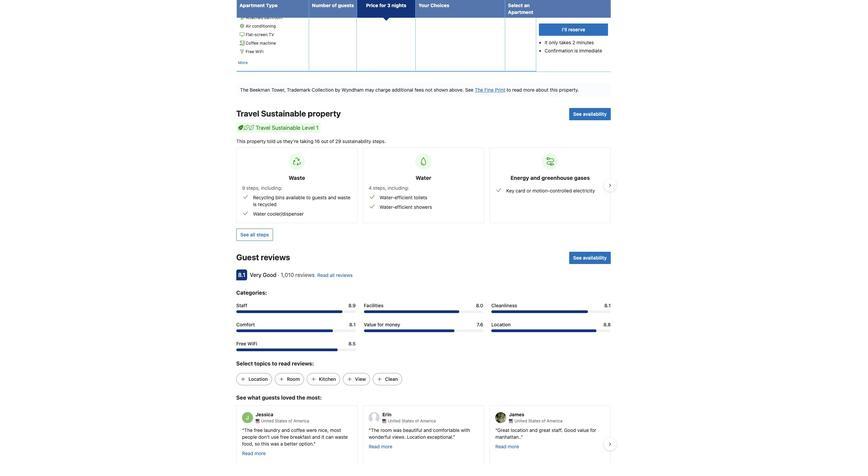 Task type: describe. For each thing, give the bounding box(es) containing it.
above.
[[450, 87, 464, 93]]

" for " the room was beautiful and comfortable with wonderful views. location exceptional.
[[369, 427, 371, 433]]

not
[[426, 87, 433, 93]]

i'll reserve
[[562, 27, 586, 32]]

guests for see what guests loved the most:
[[262, 395, 280, 401]]

controlled
[[550, 188, 572, 193]]

0 vertical spatial property
[[308, 109, 341, 118]]

0 vertical spatial wifi
[[255, 49, 264, 54]]

united for erin
[[388, 419, 401, 424]]

united states of america for beautiful
[[388, 419, 436, 424]]

apartment type
[[240, 2, 278, 8]]

see for the see availability button corresponding to guest reviews
[[574, 255, 582, 261]]

more link
[[238, 59, 248, 66]]

efficient for showers
[[395, 204, 413, 210]]

" great location and great staff. good value for manhattan..
[[496, 427, 597, 440]]

staff 8.9 meter
[[236, 310, 356, 313]]

0 vertical spatial free
[[246, 49, 254, 54]]

nights
[[392, 2, 407, 8]]

read all reviews
[[318, 272, 353, 278]]

" for " great location and great staff. good value for manhattan..
[[496, 427, 498, 433]]

" for staff.
[[521, 434, 523, 440]]

united states of america for and
[[261, 419, 309, 424]]

16
[[315, 138, 320, 144]]

recycling
[[253, 195, 274, 200]]

screen
[[255, 32, 268, 37]]

carousel region
[[231, 145, 617, 226]]

the
[[297, 395, 306, 401]]

use
[[271, 434, 279, 440]]

print
[[495, 87, 506, 93]]

united states of america image for james
[[509, 419, 513, 423]]

immediate
[[580, 48, 603, 53]]

575
[[246, 6, 253, 12]]

wonderful
[[369, 434, 391, 440]]

guest reviews element
[[236, 252, 567, 263]]

was inside " the free laundry and coffee were nice, most people don't use free breakfast and it can waste food, so this was a better option.
[[271, 441, 279, 447]]

united states of america for great
[[515, 419, 563, 424]]

bins
[[276, 195, 285, 200]]

and inside recycling bins available to guests and waste is recycled
[[328, 195, 336, 200]]

water for water
[[416, 175, 432, 181]]

views.
[[392, 434, 406, 440]]

travel sustainable level 1
[[256, 125, 319, 131]]

topics
[[254, 360, 271, 367]]

is inside the it only takes 2 minutes confirmation is immediate
[[575, 48, 578, 53]]

availability for guest reviews
[[583, 255, 607, 261]]

free wifi 8.5 meter
[[236, 349, 356, 351]]

level
[[302, 125, 315, 131]]

air conditioning
[[246, 23, 276, 29]]

water-efficient toilets
[[380, 195, 428, 200]]

clean
[[385, 376, 398, 382]]

price
[[366, 2, 378, 8]]

read for " great location and great staff. good value for manhattan..
[[496, 444, 507, 450]]

" the free laundry and coffee were nice, most people don't use free breakfast and it can waste food, so this was a better option.
[[242, 427, 348, 447]]

this is a carousel with rotating slides. it displays featured reviews of the property. use the next and previous buttons to navigate. region
[[231, 403, 617, 465]]

showers
[[414, 204, 432, 210]]

most:
[[307, 395, 322, 401]]

erin
[[383, 411, 392, 417]]

all for see
[[250, 232, 255, 237]]

and inside " great location and great staff. good value for manhattan..
[[530, 427, 538, 433]]

manhattan..
[[496, 434, 521, 440]]

facilities 8.0 meter
[[364, 310, 484, 313]]

it only takes 2 minutes confirmation is immediate
[[545, 40, 603, 53]]

steps
[[257, 232, 269, 237]]

rated very good element
[[250, 272, 277, 278]]

4
[[369, 185, 372, 191]]

great
[[539, 427, 551, 433]]

0 horizontal spatial location
[[249, 376, 268, 382]]

1 vertical spatial free wifi
[[236, 341, 257, 346]]

about
[[536, 87, 549, 93]]

efficient for toilets
[[395, 195, 413, 200]]

type
[[266, 2, 278, 8]]

see availability button for guest reviews
[[570, 252, 611, 264]]

8.8
[[604, 322, 611, 327]]

steps.
[[373, 138, 386, 144]]

9 steps, including:
[[242, 185, 283, 191]]

see all steps
[[241, 232, 269, 237]]

united states of america image
[[383, 419, 387, 423]]

" for coffee
[[314, 441, 316, 447]]

0 vertical spatial free wifi
[[246, 49, 264, 54]]

with
[[461, 427, 470, 433]]

your
[[419, 2, 430, 8]]

tower,
[[272, 87, 286, 93]]

0 horizontal spatial read
[[279, 360, 291, 367]]

united for james
[[515, 419, 528, 424]]

i'll reserve button
[[539, 24, 609, 36]]

2
[[573, 40, 576, 45]]

sustainable for level
[[272, 125, 301, 131]]

additional
[[392, 87, 414, 93]]

were
[[307, 427, 317, 433]]

more for the room was beautiful and comfortable with wonderful views. location exceptional.
[[381, 444, 393, 450]]

" the room was beautiful and comfortable with wonderful views. location exceptional.
[[369, 427, 470, 440]]

see availability for travel sustainable property
[[574, 111, 607, 117]]

they're
[[283, 138, 299, 144]]

of for erin
[[415, 419, 419, 424]]

water- for water-efficient toilets
[[380, 195, 395, 200]]

8.1 for cleanliness
[[605, 303, 611, 308]]

of for jessica
[[289, 419, 293, 424]]

see availability button for travel sustainable property
[[570, 108, 611, 120]]

your choices
[[419, 2, 450, 8]]

including: for waste
[[261, 185, 283, 191]]

coffee machine
[[246, 41, 276, 46]]

staff
[[236, 303, 247, 308]]

" for and
[[453, 434, 455, 440]]

nice,
[[318, 427, 329, 433]]

what
[[248, 395, 261, 401]]

gases
[[575, 175, 590, 181]]

the inside " the free laundry and coffee were nice, most people don't use free breakfast and it can waste food, so this was a better option.
[[244, 427, 253, 433]]

value
[[578, 427, 589, 433]]

1
[[316, 125, 319, 131]]

united states of america image for jessica
[[256, 419, 260, 423]]

select for select an apartment
[[508, 2, 523, 8]]

it
[[322, 434, 325, 440]]

reviews:
[[292, 360, 314, 367]]

select topics to read reviews:
[[236, 360, 314, 367]]

loved
[[281, 395, 296, 401]]

greenhouse
[[542, 175, 573, 181]]

states for great
[[529, 419, 541, 424]]

575 feet²
[[246, 6, 263, 12]]

1 vertical spatial free
[[236, 341, 246, 346]]

only
[[549, 40, 558, 45]]

travel for travel sustainable level 1
[[256, 125, 271, 131]]

travel for travel sustainable property
[[236, 109, 259, 118]]

1 vertical spatial free
[[280, 434, 289, 440]]

for for 3
[[380, 2, 386, 8]]

for inside " great location and great staff. good value for manhattan..
[[591, 427, 597, 433]]

attached bathroom
[[246, 15, 283, 20]]

beautiful
[[403, 427, 423, 433]]

availability for travel sustainable property
[[583, 111, 607, 117]]

waste inside " the free laundry and coffee were nice, most people don't use free breakfast and it can waste food, so this was a better option.
[[335, 434, 348, 440]]

this inside " the free laundry and coffee were nice, most people don't use free breakfast and it can waste food, so this was a better option.
[[261, 441, 269, 447]]

read more button for " the free laundry and coffee were nice, most people don't use free breakfast and it can waste food, so this was a better option.
[[242, 450, 266, 457]]

an
[[524, 2, 530, 8]]

out
[[321, 138, 329, 144]]

0 vertical spatial good
[[263, 272, 277, 278]]

comfort 8.1 meter
[[236, 329, 356, 332]]

beekman
[[250, 87, 270, 93]]

7.6
[[477, 322, 484, 327]]

guests for number of guests
[[338, 2, 354, 8]]

more for great location and great staff. good value for manhattan..
[[508, 444, 519, 450]]

exceptional.
[[427, 434, 453, 440]]

0 horizontal spatial apartment
[[240, 2, 265, 8]]

waste inside recycling bins available to guests and waste is recycled
[[338, 195, 351, 200]]

flat-screen tv
[[246, 32, 274, 37]]

private
[[273, 6, 287, 12]]

1 vertical spatial apartment
[[508, 9, 534, 15]]

charge
[[376, 87, 391, 93]]

2 horizontal spatial reviews
[[336, 272, 353, 278]]

0 vertical spatial to
[[507, 87, 511, 93]]

of left 29 at the top left of the page
[[330, 138, 334, 144]]

2 vertical spatial to
[[272, 360, 277, 367]]



Task type: vqa. For each thing, say whether or not it's contained in the screenshot.


Task type: locate. For each thing, give the bounding box(es) containing it.
steps, right 4
[[373, 185, 387, 191]]

" down location on the right of the page
[[521, 434, 523, 440]]

read more button down "wonderful"
[[369, 443, 393, 450]]

the up "wonderful"
[[371, 427, 380, 433]]

8.1 up 8.8
[[605, 303, 611, 308]]

was down "use"
[[271, 441, 279, 447]]

may
[[365, 87, 374, 93]]

america for and
[[420, 419, 436, 424]]

coffee
[[246, 41, 259, 46]]

states for beautiful
[[402, 419, 414, 424]]

guests inside recycling bins available to guests and waste is recycled
[[312, 195, 327, 200]]

free wifi down coffee
[[246, 49, 264, 54]]

united states of america image
[[256, 419, 260, 423], [509, 419, 513, 423]]

read more down the so
[[242, 451, 266, 456]]

1 vertical spatial water
[[253, 211, 266, 217]]

1 horizontal spatial apartment
[[508, 9, 534, 15]]

good left ·
[[263, 272, 277, 278]]

location inside " the room was beautiful and comfortable with wonderful views. location exceptional.
[[407, 434, 426, 440]]

2 horizontal spatial states
[[529, 419, 541, 424]]

2 horizontal spatial united states of america
[[515, 419, 563, 424]]

guest reviews
[[236, 252, 290, 262]]

2 including: from the left
[[388, 185, 409, 191]]

cleanliness 8.1 meter
[[492, 310, 611, 313]]

more down "wonderful"
[[381, 444, 393, 450]]

read more down "manhattan.."
[[496, 444, 519, 450]]

waste
[[289, 175, 305, 181]]

2 vertical spatial for
[[591, 427, 597, 433]]

read
[[513, 87, 522, 93], [279, 360, 291, 367]]

1 " from the left
[[242, 427, 244, 433]]

categories:
[[236, 290, 267, 296]]

2 water- from the top
[[380, 204, 395, 210]]

1 united states of america from the left
[[261, 419, 309, 424]]

air
[[246, 23, 251, 29]]

0 horizontal spatial america
[[294, 419, 309, 424]]

0 horizontal spatial to
[[272, 360, 277, 367]]

read right print
[[513, 87, 522, 93]]

1 vertical spatial water-
[[380, 204, 395, 210]]

0 vertical spatial sustainable
[[261, 109, 306, 118]]

including: up recycling
[[261, 185, 283, 191]]

the beekman tower, trademark collection by wyndham may charge additional fees not shown above. see the fine print to read more about this property.
[[240, 87, 579, 93]]

2 horizontal spatial guests
[[338, 2, 354, 8]]

this down don't
[[261, 441, 269, 447]]

read more for views.
[[369, 444, 393, 450]]

including: for water
[[388, 185, 409, 191]]

1 states from the left
[[275, 419, 287, 424]]

free wifi down comfort on the left of the page
[[236, 341, 257, 346]]

steps, for water
[[373, 185, 387, 191]]

travel up the told
[[256, 125, 271, 131]]

8.1 left very
[[238, 272, 246, 278]]

8.1 inside "element"
[[238, 272, 246, 278]]

1 vertical spatial for
[[378, 322, 384, 327]]

1 vertical spatial property
[[247, 138, 266, 144]]

0 horizontal spatial free
[[254, 427, 263, 433]]

0 vertical spatial water
[[416, 175, 432, 181]]

laundry
[[264, 427, 281, 433]]

2 states from the left
[[402, 419, 414, 424]]

shown
[[434, 87, 448, 93]]

location
[[492, 322, 511, 327], [249, 376, 268, 382], [407, 434, 426, 440]]

3 united states of america from the left
[[515, 419, 563, 424]]

1 vertical spatial wifi
[[248, 341, 257, 346]]

for for money
[[378, 322, 384, 327]]

3 states from the left
[[529, 419, 541, 424]]

1 america from the left
[[294, 419, 309, 424]]

private kitchen
[[273, 6, 302, 12]]

select left topics
[[236, 360, 253, 367]]

of up coffee
[[289, 419, 293, 424]]

2 america from the left
[[420, 419, 436, 424]]

0 vertical spatial read
[[513, 87, 522, 93]]

1 horizontal spatial free
[[280, 434, 289, 440]]

travel
[[236, 109, 259, 118], [256, 125, 271, 131]]

all inside the see all steps button
[[250, 232, 255, 237]]

0 vertical spatial availability
[[583, 111, 607, 117]]

1 vertical spatial is
[[253, 201, 257, 207]]

steps, for waste
[[247, 185, 260, 191]]

trademark
[[287, 87, 311, 93]]

guests right number
[[338, 2, 354, 8]]

very
[[250, 272, 262, 278]]

0 vertical spatial was
[[393, 427, 402, 433]]

scored 8.1 element
[[236, 269, 247, 280]]

america for coffee
[[294, 419, 309, 424]]

" down comfortable
[[453, 434, 455, 440]]

see all steps button
[[236, 229, 273, 241]]

apartment down the an
[[508, 9, 534, 15]]

1 vertical spatial good
[[565, 427, 576, 433]]

to right print
[[507, 87, 511, 93]]

" up "manhattan.."
[[496, 427, 498, 433]]

united down james
[[515, 419, 528, 424]]

efficient up water-efficient showers
[[395, 195, 413, 200]]

8.1 left value
[[349, 322, 356, 327]]

2 see availability button from the top
[[570, 252, 611, 264]]

8.1 for comfort
[[349, 322, 356, 327]]

see for the see all steps button
[[241, 232, 249, 237]]

free up don't
[[254, 427, 263, 433]]

steps, right 9 at the top left of page
[[247, 185, 260, 191]]

and inside " the room was beautiful and comfortable with wonderful views. location exceptional.
[[424, 427, 432, 433]]

is inside recycling bins available to guests and waste is recycled
[[253, 201, 257, 207]]

1 vertical spatial read
[[279, 360, 291, 367]]

1 horizontal spatial guests
[[312, 195, 327, 200]]

2 horizontal spatial read more
[[496, 444, 519, 450]]

by
[[335, 87, 341, 93]]

0 horizontal spatial read more button
[[242, 450, 266, 457]]

1 horizontal spatial was
[[393, 427, 402, 433]]

1 vertical spatial availability
[[583, 255, 607, 261]]

value for money
[[364, 322, 401, 327]]

free up the "a"
[[280, 434, 289, 440]]

water- for water-efficient showers
[[380, 204, 395, 210]]

" inside " great location and great staff. good value for manhattan..
[[496, 427, 498, 433]]

the left beekman
[[240, 87, 249, 93]]

value for money 7.6 meter
[[364, 329, 484, 332]]

told
[[267, 138, 276, 144]]

1 horizontal spatial america
[[420, 419, 436, 424]]

2 united states of america image from the left
[[509, 419, 513, 423]]

to right topics
[[272, 360, 277, 367]]

1 horizontal spatial reviews
[[296, 272, 315, 278]]

apartment
[[240, 2, 265, 8], [508, 9, 534, 15]]

2 vertical spatial location
[[407, 434, 426, 440]]

united right united states of america icon
[[388, 419, 401, 424]]

see availability for guest reviews
[[574, 255, 607, 261]]

united states of america up coffee
[[261, 419, 309, 424]]

option.
[[299, 441, 314, 447]]

guest
[[236, 252, 259, 262]]

room
[[287, 376, 300, 382]]

states up great at the bottom of the page
[[529, 419, 541, 424]]

1 horizontal spatial read
[[513, 87, 522, 93]]

1 see availability from the top
[[574, 111, 607, 117]]

waste
[[338, 195, 351, 200], [335, 434, 348, 440]]

0 horizontal spatial steps,
[[247, 185, 260, 191]]

to inside recycling bins available to guests and waste is recycled
[[307, 195, 311, 200]]

2 " from the left
[[369, 427, 371, 433]]

guests right available
[[312, 195, 327, 200]]

choices
[[431, 2, 450, 8]]

location
[[511, 427, 529, 433]]

1 water- from the top
[[380, 195, 395, 200]]

read for " the room was beautiful and comfortable with wonderful views. location exceptional.
[[369, 444, 380, 450]]

" up people
[[242, 427, 244, 433]]

0 horizontal spatial united states of america image
[[256, 419, 260, 423]]

0 horizontal spatial good
[[263, 272, 277, 278]]

2 united states of america from the left
[[388, 419, 436, 424]]

better
[[284, 441, 298, 447]]

1 horizontal spatial read more
[[369, 444, 393, 450]]

this
[[550, 87, 558, 93], [261, 441, 269, 447]]

water for water cooler/dispenser
[[253, 211, 266, 217]]

was up views.
[[393, 427, 402, 433]]

the fine print link
[[475, 87, 506, 93]]

read more button for " the room was beautiful and comfortable with wonderful views. location exceptional.
[[369, 443, 393, 450]]

free down comfort on the left of the page
[[236, 341, 246, 346]]

select inside select an apartment
[[508, 2, 523, 8]]

read more
[[369, 444, 393, 450], [496, 444, 519, 450], [242, 451, 266, 456]]

select for select topics to read reviews:
[[236, 360, 253, 367]]

more
[[238, 60, 248, 65]]

water- down 4 steps, including:
[[380, 195, 395, 200]]

recycling bins available to guests and waste is recycled
[[253, 195, 351, 207]]

3 united from the left
[[515, 419, 528, 424]]

united
[[261, 419, 274, 424], [388, 419, 401, 424], [515, 419, 528, 424]]

0 vertical spatial this
[[550, 87, 558, 93]]

1 horizontal spatial "
[[369, 427, 371, 433]]

review categories element
[[236, 289, 267, 297]]

2 vertical spatial guests
[[262, 395, 280, 401]]

key card or motion-controlled electricity
[[507, 188, 595, 193]]

read down free wifi 8.5 meter
[[279, 360, 291, 367]]

more for the free laundry and coffee were nice, most people don't use free breakfast and it can waste food, so this was a better option.
[[255, 451, 266, 456]]

property.
[[560, 87, 579, 93]]

" for " the free laundry and coffee were nice, most people don't use free breakfast and it can waste food, so this was a better option.
[[242, 427, 244, 433]]

of up great at the bottom of the page
[[542, 419, 546, 424]]

0 vertical spatial free
[[254, 427, 263, 433]]

efficient down water-efficient toilets
[[395, 204, 413, 210]]

takes
[[560, 40, 572, 45]]

of up beautiful
[[415, 419, 419, 424]]

1 horizontal spatial this
[[550, 87, 558, 93]]

0 horizontal spatial read more
[[242, 451, 266, 456]]

2 horizontal spatial location
[[492, 322, 511, 327]]

united states of america image down james
[[509, 419, 513, 423]]

guests right what
[[262, 395, 280, 401]]

1 horizontal spatial property
[[308, 109, 341, 118]]

1 vertical spatial select
[[236, 360, 253, 367]]

read more down "wonderful"
[[369, 444, 393, 450]]

states for and
[[275, 419, 287, 424]]

reviews up ·
[[261, 252, 290, 262]]

people
[[242, 434, 257, 440]]

united for jessica
[[261, 419, 274, 424]]

1 efficient from the top
[[395, 195, 413, 200]]

0 horizontal spatial property
[[247, 138, 266, 144]]

4 steps, including:
[[369, 185, 409, 191]]

1 horizontal spatial united
[[388, 419, 401, 424]]

location down topics
[[249, 376, 268, 382]]

0 horizontal spatial united states of america
[[261, 419, 309, 424]]

0 horizontal spatial is
[[253, 201, 257, 207]]

cooler/dispenser
[[267, 211, 304, 217]]

"
[[242, 427, 244, 433], [369, 427, 371, 433], [496, 427, 498, 433]]

water- down water-efficient toilets
[[380, 204, 395, 210]]

1 horizontal spatial read more button
[[369, 443, 393, 450]]

1 vertical spatial all
[[330, 272, 335, 278]]

1 vertical spatial see availability button
[[570, 252, 611, 264]]

see availability
[[574, 111, 607, 117], [574, 255, 607, 261]]

select left the an
[[508, 2, 523, 8]]

food,
[[242, 441, 254, 447]]

1 vertical spatial was
[[271, 441, 279, 447]]

0 vertical spatial see availability
[[574, 111, 607, 117]]

1 vertical spatial location
[[249, 376, 268, 382]]

the left fine
[[475, 87, 484, 93]]

sustainable
[[261, 109, 306, 118], [272, 125, 301, 131]]

read more button for " great location and great staff. good value for manhattan..
[[496, 443, 519, 450]]

reviews
[[261, 252, 290, 262], [296, 272, 315, 278], [336, 272, 353, 278]]

was inside " the room was beautiful and comfortable with wonderful views. location exceptional.
[[393, 427, 402, 433]]

united states of america up great at the bottom of the page
[[515, 419, 563, 424]]

the inside " the room was beautiful and comfortable with wonderful views. location exceptional.
[[371, 427, 380, 433]]

location 8.8 meter
[[492, 329, 611, 332]]

good right staff.
[[565, 427, 576, 433]]

2 united from the left
[[388, 419, 401, 424]]

0 vertical spatial select
[[508, 2, 523, 8]]

free down coffee
[[246, 49, 254, 54]]

united states of america up beautiful
[[388, 419, 436, 424]]

america for staff.
[[547, 419, 563, 424]]

see for the see availability button related to travel sustainable property
[[574, 111, 582, 117]]

read more for people
[[242, 451, 266, 456]]

facilities
[[364, 303, 384, 308]]

read more button down "manhattan.."
[[496, 443, 519, 450]]

wifi
[[255, 49, 264, 54], [248, 341, 257, 346]]

1 vertical spatial to
[[307, 195, 311, 200]]

8.0
[[476, 303, 484, 308]]

read for " the free laundry and coffee were nice, most people don't use free breakfast and it can waste food, so this was a better option.
[[242, 451, 253, 456]]

" down were
[[314, 441, 316, 447]]

united down 'jessica'
[[261, 419, 274, 424]]

0 vertical spatial waste
[[338, 195, 351, 200]]

wifi down the coffee machine
[[255, 49, 264, 54]]

select
[[508, 2, 523, 8], [236, 360, 253, 367]]

conditioning
[[252, 23, 276, 29]]

2 efficient from the top
[[395, 204, 413, 210]]

2 horizontal spatial 8.1
[[605, 303, 611, 308]]

james
[[509, 411, 525, 417]]

0 horizontal spatial this
[[261, 441, 269, 447]]

location down cleanliness at the right bottom of page
[[492, 322, 511, 327]]

1 horizontal spatial including:
[[388, 185, 409, 191]]

1 steps, from the left
[[247, 185, 260, 191]]

1 horizontal spatial steps,
[[373, 185, 387, 191]]

1 vertical spatial 8.1
[[605, 303, 611, 308]]

sustainable up they're
[[272, 125, 301, 131]]

so
[[255, 441, 260, 447]]

1 vertical spatial waste
[[335, 434, 348, 440]]

don't
[[259, 434, 270, 440]]

2 horizontal spatial united
[[515, 419, 528, 424]]

0 horizontal spatial guests
[[262, 395, 280, 401]]

" inside " the room was beautiful and comfortable with wonderful views. location exceptional.
[[369, 427, 371, 433]]

the up people
[[244, 427, 253, 433]]

see what guests loved the most:
[[236, 395, 322, 401]]

2 availability from the top
[[583, 255, 607, 261]]

america up coffee
[[294, 419, 309, 424]]

flat-
[[246, 32, 255, 37]]

property left the told
[[247, 138, 266, 144]]

2 vertical spatial 8.1
[[349, 322, 356, 327]]

jessica
[[256, 411, 274, 417]]

property up 1
[[308, 109, 341, 118]]

8.5
[[349, 341, 356, 346]]

·
[[278, 272, 280, 278]]

1 united from the left
[[261, 419, 274, 424]]

0 horizontal spatial "
[[314, 441, 316, 447]]

united states of america image down 'jessica'
[[256, 419, 260, 423]]

travel sustainable property
[[236, 109, 341, 118]]

2 see availability from the top
[[574, 255, 607, 261]]

room
[[381, 427, 392, 433]]

1 see availability button from the top
[[570, 108, 611, 120]]

1 horizontal spatial select
[[508, 2, 523, 8]]

including: up water-efficient toilets
[[388, 185, 409, 191]]

2 horizontal spatial "
[[521, 434, 523, 440]]

water down recycled
[[253, 211, 266, 217]]

more left about
[[524, 87, 535, 93]]

reviews up 8.9
[[336, 272, 353, 278]]

more down "manhattan.."
[[508, 444, 519, 450]]

to right available
[[307, 195, 311, 200]]

guests
[[338, 2, 354, 8], [312, 195, 327, 200], [262, 395, 280, 401]]

sustainable for property
[[261, 109, 306, 118]]

0 horizontal spatial states
[[275, 419, 287, 424]]

taking
[[300, 138, 314, 144]]

location down beautiful
[[407, 434, 426, 440]]

sustainable up travel sustainable level 1
[[261, 109, 306, 118]]

water up toilets
[[416, 175, 432, 181]]

water cooler/dispenser
[[253, 211, 304, 217]]

" up "wonderful"
[[369, 427, 371, 433]]

0 horizontal spatial all
[[250, 232, 255, 237]]

0 horizontal spatial united
[[261, 419, 274, 424]]

machine
[[260, 41, 276, 46]]

recycled
[[258, 201, 277, 207]]

select an apartment
[[508, 2, 534, 15]]

1 horizontal spatial united states of america
[[388, 419, 436, 424]]

attached
[[246, 15, 263, 20]]

1 availability from the top
[[583, 111, 607, 117]]

view
[[355, 376, 366, 382]]

0 vertical spatial efficient
[[395, 195, 413, 200]]

the
[[240, 87, 249, 93], [475, 87, 484, 93], [244, 427, 253, 433], [371, 427, 380, 433]]

great
[[498, 427, 510, 433]]

kitchen
[[319, 376, 336, 382]]

" inside " the free laundry and coffee were nice, most people don't use free breakfast and it can waste food, so this was a better option.
[[242, 427, 244, 433]]

america up staff.
[[547, 419, 563, 424]]

0 vertical spatial all
[[250, 232, 255, 237]]

reviews inside "element"
[[261, 252, 290, 262]]

2 horizontal spatial to
[[507, 87, 511, 93]]

0 horizontal spatial select
[[236, 360, 253, 367]]

this right about
[[550, 87, 558, 93]]

1 horizontal spatial states
[[402, 419, 414, 424]]

travel down beekman
[[236, 109, 259, 118]]

0 horizontal spatial water
[[253, 211, 266, 217]]

confirmation
[[545, 48, 574, 53]]

america up " the room was beautiful and comfortable with wonderful views. location exceptional. at the bottom of the page
[[420, 419, 436, 424]]

is down recycling
[[253, 201, 257, 207]]

2 steps, from the left
[[373, 185, 387, 191]]

0 vertical spatial for
[[380, 2, 386, 8]]

read more button down the so
[[242, 450, 266, 457]]

1 vertical spatial sustainable
[[272, 125, 301, 131]]

2 horizontal spatial america
[[547, 419, 563, 424]]

1 vertical spatial this
[[261, 441, 269, 447]]

1,010
[[281, 272, 294, 278]]

3 " from the left
[[496, 427, 498, 433]]

property
[[308, 109, 341, 118], [247, 138, 266, 144]]

1 horizontal spatial "
[[453, 434, 455, 440]]

states up laundry
[[275, 419, 287, 424]]

apartment up attached
[[240, 2, 265, 8]]

1 horizontal spatial good
[[565, 427, 576, 433]]

more down the so
[[255, 451, 266, 456]]

1 horizontal spatial water
[[416, 175, 432, 181]]

all for read
[[330, 272, 335, 278]]

is down the 2 at right
[[575, 48, 578, 53]]

1 vertical spatial efficient
[[395, 204, 413, 210]]

states up beautiful
[[402, 419, 414, 424]]

of for james
[[542, 419, 546, 424]]

1 united states of america image from the left
[[256, 419, 260, 423]]

good inside " great location and great staff. good value for manhattan..
[[565, 427, 576, 433]]

2 horizontal spatial read more button
[[496, 443, 519, 450]]

steps,
[[247, 185, 260, 191], [373, 185, 387, 191]]

of right number
[[332, 2, 337, 8]]

1 including: from the left
[[261, 185, 283, 191]]

read more for manhattan..
[[496, 444, 519, 450]]

3 america from the left
[[547, 419, 563, 424]]

1 horizontal spatial to
[[307, 195, 311, 200]]

wifi down comfort on the left of the page
[[248, 341, 257, 346]]

0 vertical spatial apartment
[[240, 2, 265, 8]]

more
[[524, 87, 535, 93], [381, 444, 393, 450], [508, 444, 519, 450], [255, 451, 266, 456]]

1 horizontal spatial 8.1
[[349, 322, 356, 327]]

0 vertical spatial 8.1
[[238, 272, 246, 278]]

reviews right 1,010
[[296, 272, 315, 278]]

0 horizontal spatial including:
[[261, 185, 283, 191]]



